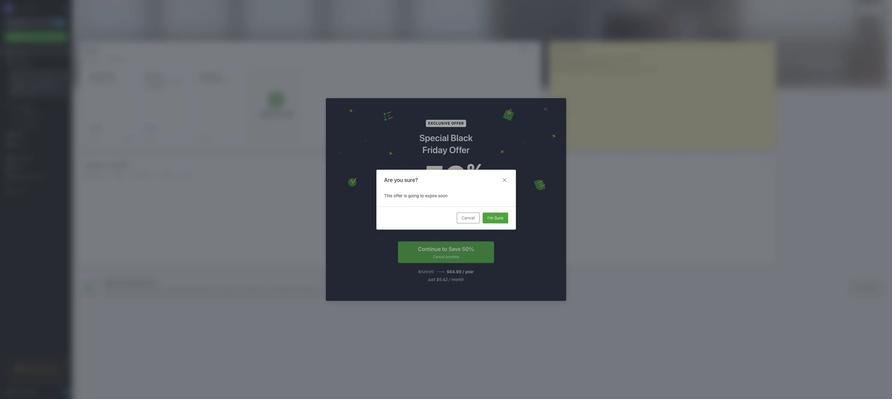 Task type: vqa. For each thing, say whether or not it's contained in the screenshot.
Recently Captured button in the left top of the page
yes



Task type: locate. For each thing, give the bounding box(es) containing it.
cancel inside continue to save 50% cancel anytime
[[433, 255, 445, 259]]

1 vertical spatial add
[[167, 288, 174, 293]]

web
[[419, 242, 428, 247]]

clip web content
[[409, 242, 447, 247]]

emails
[[180, 172, 192, 177]]

recent down it
[[7, 103, 20, 108]]

to left ryu
[[107, 79, 111, 84]]

0 horizontal spatial 17
[[97, 137, 101, 141]]

add left it
[[11, 89, 18, 94]]

$64.99 / year
[[447, 269, 474, 274]]

sure
[[494, 215, 503, 220]]

1 horizontal spatial do
[[151, 73, 156, 78]]

customize button
[[850, 5, 883, 14], [850, 284, 883, 293]]

1 vertical spatial your
[[286, 288, 294, 293]]

2 horizontal spatial 17
[[207, 137, 211, 141]]

to right 'going'
[[420, 193, 424, 198]]

/
[[463, 269, 464, 274], [449, 277, 450, 282]]

recently
[[84, 163, 105, 168]]

offer up 04d:14h:18m:49s
[[48, 366, 58, 371]]

2 vertical spatial notes
[[13, 132, 25, 137]]

0 horizontal spatial or
[[41, 84, 45, 89]]

0 vertical spatial the
[[21, 79, 27, 83]]

0 horizontal spatial your
[[19, 72, 28, 77]]

suggested
[[105, 56, 126, 61]]

friday down special
[[422, 144, 447, 155]]

november
[[804, 7, 824, 12]]

1 vertical spatial cancel
[[433, 255, 445, 259]]

friday inside popup button
[[34, 366, 47, 371]]

offer
[[393, 193, 403, 198], [48, 366, 58, 371]]

and left remove
[[175, 288, 183, 293]]

notes inside group
[[21, 103, 31, 108]]

expand tags image
[[2, 165, 6, 170]]

0 vertical spatial soon
[[167, 79, 176, 84]]

your right change
[[286, 288, 294, 293]]

create new note
[[259, 111, 293, 117]]

1 nov from the left
[[89, 137, 96, 141]]

0 horizontal spatial you
[[151, 288, 158, 293]]

1 horizontal spatial or
[[265, 288, 269, 293]]

1 horizontal spatial the
[[144, 85, 151, 90]]

0 horizontal spatial black
[[22, 366, 33, 371]]

recent
[[84, 56, 98, 61], [7, 103, 20, 108]]

cancel up web.
[[461, 215, 475, 220]]

trash
[[13, 188, 24, 193]]

0 horizontal spatial the
[[21, 79, 27, 83]]

1 vertical spatial notes
[[21, 103, 31, 108]]

2 vertical spatial the
[[450, 223, 457, 229]]

offer left is
[[393, 193, 403, 198]]

recent tab
[[84, 56, 98, 62]]

0 vertical spatial or
[[41, 84, 45, 89]]

0 vertical spatial add
[[11, 89, 18, 94]]

cancel down continue
[[433, 255, 445, 259]]

/ left year
[[463, 269, 464, 274]]

documents tab
[[132, 172, 154, 178]]

now
[[151, 79, 159, 84]]

cancel
[[461, 215, 475, 220], [433, 255, 445, 259]]

add inside icon on a note, notebook, stack or tag to add it here.
[[11, 89, 18, 94]]

recent inside group
[[7, 103, 20, 108]]

the
[[21, 79, 27, 83], [144, 85, 151, 90], [450, 223, 457, 229]]

you right are
[[394, 177, 403, 183]]

tab list containing recent
[[81, 56, 540, 62]]

tags button
[[0, 163, 72, 172]]

1 horizontal spatial save
[[449, 246, 461, 252]]

add right can
[[167, 288, 174, 293]]

do down list
[[160, 79, 166, 84]]

notes link
[[0, 130, 72, 140]]

0 vertical spatial black
[[451, 132, 473, 143]]

tab list
[[81, 56, 540, 62], [81, 172, 775, 178]]

1 vertical spatial black
[[22, 366, 33, 371]]

tree containing home
[[0, 47, 72, 356]]

1 horizontal spatial black
[[451, 132, 473, 143]]

0 vertical spatial save
[[387, 223, 397, 229]]

offer inside popup button
[[48, 366, 58, 371]]

nov 17
[[89, 137, 101, 141], [144, 137, 156, 141], [200, 137, 211, 141]]

0 horizontal spatial cancel
[[433, 255, 445, 259]]

tree
[[0, 47, 72, 356]]

the down "18"
[[450, 223, 457, 229]]

notes inside 'notes' link
[[13, 132, 25, 137]]

suggested tab
[[105, 56, 126, 62]]

recent down notes button at left top
[[84, 56, 98, 61]]

here
[[219, 79, 228, 84]]

2 horizontal spatial nov 17
[[200, 137, 211, 141]]

1 horizontal spatial cancel
[[461, 215, 475, 220]]

0 horizontal spatial nov
[[89, 137, 96, 141]]

you inside customize your home with evernote personal you can add and remove widgets, reorder and resize them, or change your background.
[[151, 288, 158, 293]]

0 horizontal spatial add
[[11, 89, 18, 94]]

2 nov from the left
[[144, 137, 151, 141]]

1 vertical spatial the
[[144, 85, 151, 90]]

anytime
[[446, 255, 459, 259]]

0 vertical spatial customize button
[[850, 5, 883, 14]]

1 do from the left
[[109, 73, 114, 78]]

just
[[428, 277, 435, 282]]

$64.99
[[447, 269, 462, 274]]

0 horizontal spatial friday
[[34, 366, 47, 371]]

icon
[[33, 79, 41, 83]]

tab list for notes
[[81, 56, 540, 62]]

recent inside tab list
[[84, 56, 98, 61]]

this
[[384, 193, 392, 198]]

notes up recent tab
[[84, 47, 98, 52]]

None search field
[[8, 17, 64, 28]]

1 horizontal spatial soon
[[438, 193, 447, 198]]

0 vertical spatial offer
[[393, 193, 403, 198]]

create new note button
[[250, 68, 302, 145]]

recent for recent
[[84, 56, 98, 61]]

soon
[[167, 79, 176, 84], [438, 193, 447, 198]]

1 vertical spatial or
[[265, 288, 269, 293]]

1 horizontal spatial nov
[[144, 137, 151, 141]]

customize
[[104, 281, 129, 286]]

with
[[104, 288, 113, 293]]

0 vertical spatial your
[[19, 72, 28, 77]]

1 vertical spatial tab list
[[81, 172, 775, 178]]

tab list containing web clips
[[81, 172, 775, 178]]

your inside customize your home with evernote personal you can add and remove widgets, reorder and resize them, or change your background.
[[286, 288, 294, 293]]

soon for expire
[[438, 193, 447, 198]]

save up anytime
[[449, 246, 461, 252]]

soon left for at the top left of the page
[[167, 79, 176, 84]]

a
[[200, 79, 203, 84]]

1 horizontal spatial your
[[286, 288, 294, 293]]

black up in
[[22, 366, 33, 371]]

1 horizontal spatial recent
[[84, 56, 98, 61]]

soon inside to-do list do now do soon for the future
[[167, 79, 176, 84]]

save left useful
[[387, 223, 397, 229]]

0 vertical spatial recent
[[84, 56, 98, 61]]

do
[[144, 79, 150, 84], [160, 79, 166, 84]]

1 vertical spatial save
[[449, 246, 461, 252]]

0 vertical spatial cancel
[[461, 215, 475, 220]]

tasks button
[[0, 140, 72, 149]]

stack
[[30, 84, 40, 89]]

continue to save 50% cancel anytime
[[418, 246, 474, 259]]

save inside continue to save 50% cancel anytime
[[449, 246, 461, 252]]

1 vertical spatial offer
[[48, 366, 58, 371]]

1 vertical spatial recent
[[7, 103, 20, 108]]

1 nov 17 from the left
[[89, 137, 101, 141]]

1 tab list from the top
[[81, 56, 540, 62]]

2 tab list from the top
[[81, 172, 775, 178]]

cancel inside button
[[461, 215, 475, 220]]

0 horizontal spatial offer
[[48, 366, 58, 371]]

this offer is going to expire soon
[[384, 193, 447, 198]]

it
[[19, 89, 21, 94]]

do inside to-do list do now do soon for the future
[[151, 73, 156, 78]]

1 horizontal spatial add
[[167, 288, 174, 293]]

1 17 from the left
[[97, 137, 101, 141]]

the left ...
[[21, 79, 27, 83]]

shortcut
[[37, 72, 53, 77]]

and left resize
[[232, 288, 239, 293]]

nov
[[89, 137, 96, 141], [144, 137, 151, 141], [200, 137, 206, 141]]

2 horizontal spatial the
[[450, 223, 457, 229]]

or down on
[[41, 84, 45, 89]]

0 horizontal spatial soon
[[167, 79, 176, 84]]

1 vertical spatial you
[[151, 288, 158, 293]]

the inside group
[[21, 79, 27, 83]]

good
[[79, 6, 94, 13]]

Search text field
[[8, 17, 64, 28]]

things to do strength to ryu
[[89, 73, 120, 84]]

1 vertical spatial customize button
[[850, 284, 883, 293]]

the left the future
[[144, 85, 151, 90]]

or inside customize your home with evernote personal you can add and remove widgets, reorder and resize them, or change your background.
[[265, 288, 269, 293]]

just $5.42 / month
[[428, 277, 464, 282]]

0 vertical spatial tab list
[[81, 56, 540, 62]]

do up ryu
[[109, 73, 114, 78]]

0 vertical spatial friday
[[422, 144, 447, 155]]

1 horizontal spatial 17
[[152, 137, 156, 141]]

black friday offer button
[[5, 363, 67, 375]]

scratch pad button
[[553, 47, 583, 54]]

scratch pad
[[554, 47, 583, 53]]

1 vertical spatial friday
[[34, 366, 47, 371]]

0/1
[[96, 126, 101, 131]]

0 horizontal spatial recent
[[7, 103, 20, 108]]

shortcuts
[[14, 59, 32, 64]]

to inside continue to save 50% cancel anytime
[[442, 246, 447, 252]]

0 vertical spatial notes
[[84, 47, 98, 52]]

1 horizontal spatial friday
[[422, 144, 447, 155]]

notes inside notes button
[[84, 47, 98, 52]]

to down note,
[[53, 84, 56, 89]]

expires
[[9, 379, 24, 383]]

group
[[0, 66, 72, 132]]

black up offer
[[451, 132, 473, 143]]

tab list for recently captured
[[81, 172, 775, 178]]

0 horizontal spatial do
[[144, 79, 150, 84]]

1 horizontal spatial /
[[463, 269, 464, 274]]

do left list
[[151, 73, 156, 78]]

web clips tab
[[84, 172, 104, 178]]

evernote
[[114, 288, 132, 293]]

1 vertical spatial /
[[449, 277, 450, 282]]

0 horizontal spatial do
[[109, 73, 114, 78]]

tags
[[14, 165, 23, 170]]

1 vertical spatial soon
[[438, 193, 447, 198]]

0 vertical spatial you
[[394, 177, 403, 183]]

you left can
[[151, 288, 158, 293]]

0 horizontal spatial and
[[175, 288, 183, 293]]

or right "them,"
[[265, 288, 269, 293]]

$129.99
[[418, 269, 434, 274]]

information
[[413, 223, 438, 229]]

click the ...
[[11, 79, 32, 83]]

your up click the ...
[[19, 72, 28, 77]]

trash link
[[0, 185, 72, 195]]

notes up tasks
[[13, 132, 25, 137]]

2 do from the left
[[151, 73, 156, 78]]

customize
[[860, 7, 880, 12], [856, 286, 877, 291]]

0 horizontal spatial /
[[449, 277, 450, 282]]

useful
[[398, 223, 412, 229]]

2 horizontal spatial nov
[[200, 137, 206, 141]]

50%
[[462, 246, 474, 252]]

0 vertical spatial customize
[[860, 7, 880, 12]]

special
[[419, 132, 449, 143]]

do inside the things to do strength to ryu
[[109, 73, 114, 78]]

soon right expire
[[438, 193, 447, 198]]

do down to-
[[144, 79, 150, 84]]

add your first shortcut
[[11, 72, 53, 77]]

to-do list do now do soon for the future
[[144, 73, 184, 90]]

notes down here.
[[21, 103, 31, 108]]

1 horizontal spatial and
[[232, 288, 239, 293]]

monday,
[[787, 7, 803, 12]]

/ right '$5.42'
[[449, 277, 450, 282]]

recent notes
[[7, 103, 31, 108]]

friday up expires in 04d:14h:18m:49s
[[34, 366, 47, 371]]

strength
[[89, 79, 106, 84]]

2 and from the left
[[232, 288, 239, 293]]

home
[[13, 49, 25, 55]]

images
[[111, 172, 125, 177]]

you
[[394, 177, 403, 183], [151, 288, 158, 293]]

icon on a note, notebook, stack or tag to add it here.
[[11, 79, 60, 94]]

to up anytime
[[442, 246, 447, 252]]

0 horizontal spatial nov 17
[[89, 137, 101, 141]]

1 horizontal spatial do
[[160, 79, 166, 84]]

1 horizontal spatial nov 17
[[144, 137, 156, 141]]



Task type: describe. For each thing, give the bounding box(es) containing it.
expire
[[425, 193, 437, 198]]

images tab
[[111, 172, 125, 178]]

i'm
[[487, 215, 493, 220]]

note,
[[50, 79, 60, 83]]

emails tab
[[180, 172, 192, 178]]

resize
[[240, 288, 252, 293]]

black inside black friday offer popup button
[[22, 366, 33, 371]]

1 horizontal spatial offer
[[393, 193, 403, 198]]

create
[[259, 111, 273, 117]]

expand notebooks image
[[2, 155, 6, 160]]

black inside the special black friday offer
[[451, 132, 473, 143]]

good morning, tyler!
[[79, 6, 134, 13]]

18 minutes
[[453, 217, 462, 226]]

2 do from the left
[[160, 79, 166, 84]]

to-
[[144, 73, 151, 78]]

personal
[[133, 288, 149, 293]]

click
[[11, 79, 20, 83]]

notebooks link
[[0, 153, 72, 163]]

3 nov 17 from the left
[[200, 137, 211, 141]]

bit
[[213, 79, 218, 84]]

minutes
[[453, 223, 462, 226]]

add inside customize your home with evernote personal you can add and remove widgets, reorder and resize them, or change your background.
[[167, 288, 174, 293]]

clips
[[94, 172, 104, 177]]

a
[[47, 79, 49, 83]]

customize your home with evernote personal you can add and remove widgets, reorder and resize them, or change your background.
[[104, 281, 320, 293]]

note
[[284, 111, 293, 117]]

new button
[[4, 32, 68, 42]]

on
[[42, 79, 46, 83]]

20,
[[825, 7, 830, 12]]

tag
[[46, 84, 52, 89]]

i'm sure
[[487, 215, 503, 220]]

soon for do
[[167, 79, 176, 84]]

is
[[404, 193, 407, 198]]

save useful information from the web.
[[387, 223, 469, 229]]

are
[[384, 177, 393, 183]]

year
[[465, 269, 474, 274]]

are you sure?
[[384, 177, 418, 183]]

audio
[[161, 172, 172, 177]]

2 17 from the left
[[152, 137, 156, 141]]

web
[[84, 172, 93, 177]]

Start writing… text field
[[554, 57, 776, 144]]

friday inside the special black friday offer
[[422, 144, 447, 155]]

your inside group
[[19, 72, 28, 77]]

future
[[152, 85, 164, 90]]

offer
[[449, 144, 470, 155]]

04d:14h:18m:49s
[[30, 379, 63, 383]]

3 nov from the left
[[200, 137, 206, 141]]

new
[[13, 34, 22, 39]]

1 do from the left
[[144, 79, 150, 84]]

black friday offer
[[22, 366, 58, 371]]

continue
[[418, 246, 441, 252]]

48 seconds
[[476, 217, 486, 226]]

shared
[[13, 174, 27, 179]]

background.
[[296, 288, 320, 293]]

3 17 from the left
[[207, 137, 211, 141]]

captured
[[107, 163, 129, 168]]

to right things
[[104, 73, 108, 78]]

audio tab
[[161, 172, 172, 178]]

web clips
[[84, 172, 104, 177]]

settings image
[[61, 5, 68, 12]]

page
[[211, 73, 221, 78]]

things
[[89, 73, 103, 78]]

here.
[[22, 89, 31, 94]]

expires in 04d:14h:18m:49s
[[9, 379, 63, 383]]

your
[[130, 281, 142, 286]]

2023
[[831, 7, 840, 12]]

:
[[468, 218, 470, 224]]

ryu
[[112, 79, 120, 84]]

new
[[274, 111, 283, 117]]

0 vertical spatial /
[[463, 269, 464, 274]]

notes button
[[83, 46, 105, 53]]

seconds
[[476, 223, 486, 226]]

shared with me link
[[0, 172, 72, 182]]

$5.42
[[436, 277, 448, 282]]

18
[[455, 217, 460, 223]]

close image
[[501, 176, 508, 184]]

remove
[[184, 288, 198, 293]]

recently captured
[[84, 163, 129, 168]]

first
[[29, 72, 36, 77]]

2 nov 17 from the left
[[144, 137, 156, 141]]

shortcuts button
[[0, 57, 72, 66]]

for
[[177, 79, 184, 84]]

1 vertical spatial customize
[[856, 286, 877, 291]]

little
[[204, 79, 212, 84]]

scratch
[[554, 47, 574, 53]]

pad
[[575, 47, 583, 53]]

recently captured button
[[83, 162, 129, 169]]

cancel button
[[457, 213, 480, 223]]

offer
[[451, 121, 464, 126]]

48
[[477, 217, 484, 223]]

group containing add your first shortcut
[[0, 66, 72, 132]]

i'm sure button
[[483, 213, 508, 223]]

morning,
[[95, 6, 118, 13]]

main
[[200, 73, 209, 78]]

home
[[143, 281, 155, 286]]

0 horizontal spatial save
[[387, 223, 397, 229]]

1 and from the left
[[175, 288, 183, 293]]

to inside icon on a note, notebook, stack or tag to add it here.
[[53, 84, 56, 89]]

recent for recent notes
[[7, 103, 20, 108]]

1 horizontal spatial you
[[394, 177, 403, 183]]

list
[[158, 73, 164, 78]]

or inside icon on a note, notebook, stack or tag to add it here.
[[41, 84, 45, 89]]

in
[[25, 379, 29, 383]]

shared with me
[[13, 174, 43, 179]]

the inside to-do list do now do soon for the future
[[144, 85, 151, 90]]

special black friday offer
[[419, 132, 473, 155]]

clip web content button
[[404, 240, 452, 250]]

days
[[409, 223, 414, 226]]

documents
[[132, 172, 154, 177]]



